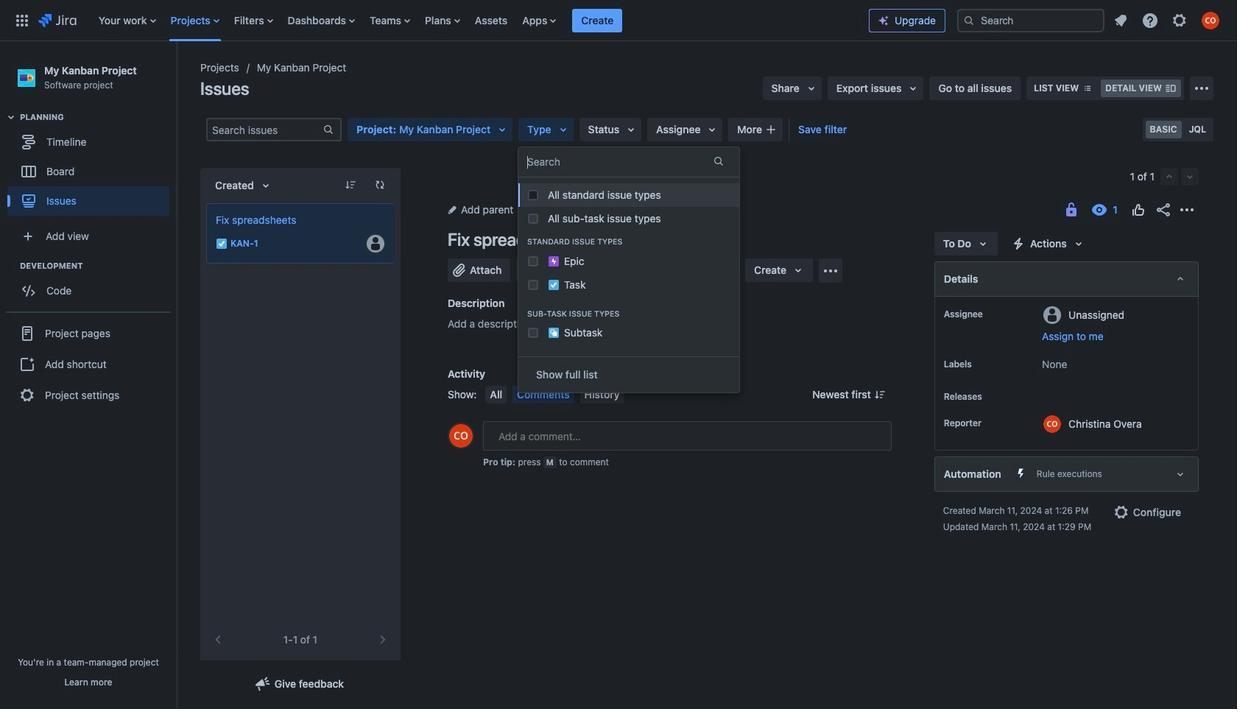 Task type: vqa. For each thing, say whether or not it's contained in the screenshot.
first open image from the top
no



Task type: locate. For each thing, give the bounding box(es) containing it.
jira image
[[38, 11, 76, 29], [38, 11, 76, 29]]

details element
[[935, 262, 1199, 297]]

banner
[[0, 0, 1238, 41]]

sidebar element
[[0, 41, 177, 709]]

2 heading from the top
[[20, 260, 176, 272]]

your profile and settings image
[[1202, 11, 1220, 29]]

Search text field
[[527, 155, 530, 169]]

development image
[[2, 257, 20, 275]]

1 vertical spatial heading
[[20, 260, 176, 272]]

None search field
[[958, 8, 1105, 32]]

appswitcher icon image
[[13, 11, 31, 29]]

Add a comment… field
[[483, 421, 892, 451]]

Search field
[[958, 8, 1105, 32]]

group
[[7, 111, 176, 220], [1161, 168, 1199, 186], [7, 260, 176, 310], [6, 312, 171, 416]]

refresh image
[[374, 179, 386, 191]]

addicon image
[[766, 124, 777, 136]]

heading
[[20, 111, 176, 123], [20, 260, 176, 272]]

0 vertical spatial heading
[[20, 111, 176, 123]]

search image
[[964, 14, 975, 26]]

1 heading from the top
[[20, 111, 176, 123]]

list item
[[573, 0, 623, 41]]

list
[[91, 0, 869, 41], [1108, 7, 1229, 34]]

sort descending image
[[345, 179, 357, 191]]

menu bar
[[483, 386, 627, 404]]



Task type: describe. For each thing, give the bounding box(es) containing it.
primary element
[[9, 0, 869, 41]]

heading for development image
[[20, 260, 176, 272]]

notifications image
[[1112, 11, 1130, 29]]

sidebar navigation image
[[161, 59, 193, 88]]

actions image
[[1179, 201, 1196, 219]]

order by image
[[257, 177, 275, 194]]

import and bulk change issues image
[[1194, 80, 1211, 97]]

vote options: no one has voted for this issue yet. image
[[1130, 201, 1148, 219]]

task element
[[206, 203, 395, 264]]

assignee pin to top. only you can see pinned fields. image
[[986, 309, 998, 320]]

planning image
[[2, 108, 20, 126]]

task image
[[216, 238, 228, 250]]

help image
[[1142, 11, 1160, 29]]

heading for planning "image"
[[20, 111, 176, 123]]

automation element
[[935, 457, 1199, 492]]

1 horizontal spatial list
[[1108, 7, 1229, 34]]

settings image
[[1171, 11, 1189, 29]]

0 horizontal spatial list
[[91, 0, 869, 41]]

Search issues text field
[[208, 119, 323, 140]]

add app image
[[822, 262, 840, 280]]



